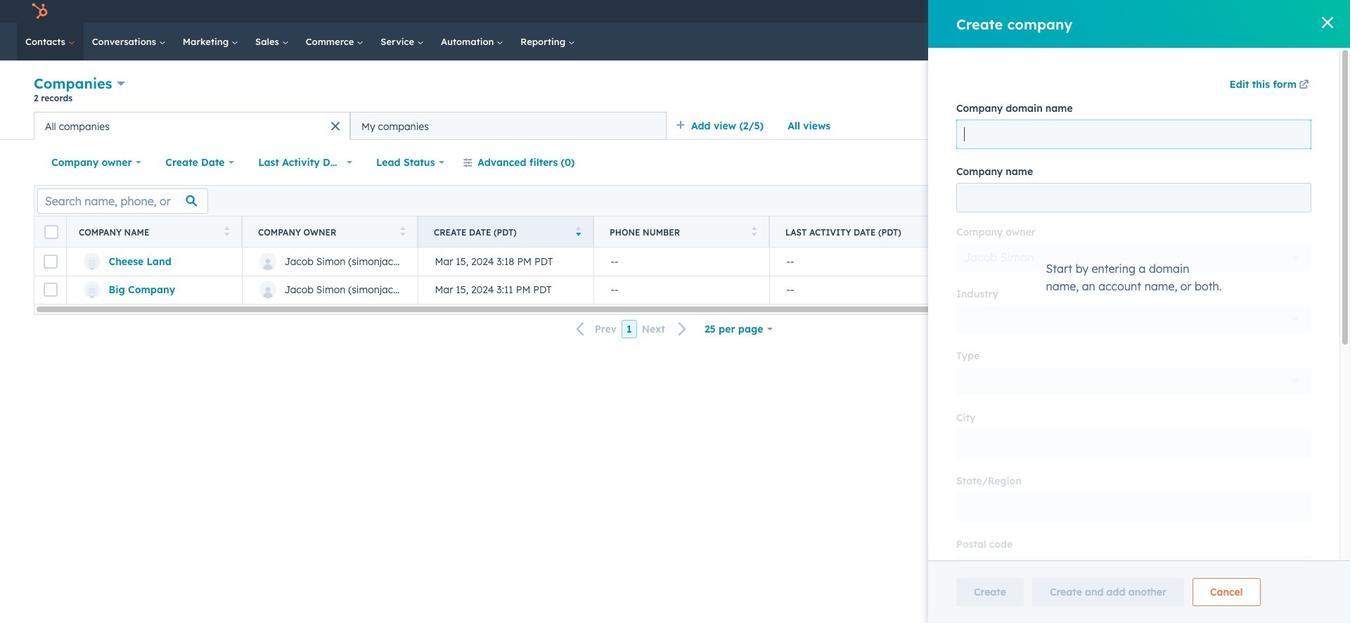 Task type: describe. For each thing, give the bounding box(es) containing it.
descending sort. press to sort ascending. element
[[576, 226, 581, 238]]

2 press to sort. element from the left
[[400, 226, 405, 238]]

jacob simon image
[[1250, 5, 1262, 18]]

4 press to sort. element from the left
[[927, 226, 933, 238]]

marketplaces image
[[1143, 6, 1156, 19]]

3 press to sort. element from the left
[[751, 226, 757, 238]]

pagination navigation
[[568, 320, 695, 339]]

Search name, phone, or domain search field
[[37, 188, 208, 213]]

2 press to sort. image from the left
[[751, 226, 757, 236]]



Task type: locate. For each thing, give the bounding box(es) containing it.
press to sort. image
[[224, 226, 229, 236]]

descending sort. press to sort ascending. image
[[576, 226, 581, 236]]

Search HubSpot search field
[[1153, 30, 1301, 53]]

1 press to sort. element from the left
[[224, 226, 229, 238]]

press to sort. element
[[224, 226, 229, 238], [400, 226, 405, 238], [751, 226, 757, 238], [927, 226, 933, 238]]

press to sort. image
[[400, 226, 405, 236], [751, 226, 757, 236], [927, 226, 933, 236]]

banner
[[34, 72, 1317, 112]]

2 horizontal spatial press to sort. image
[[927, 226, 933, 236]]

1 horizontal spatial press to sort. image
[[751, 226, 757, 236]]

menu
[[1041, 0, 1333, 23]]

0 horizontal spatial press to sort. image
[[400, 226, 405, 236]]

1 press to sort. image from the left
[[400, 226, 405, 236]]

3 press to sort. image from the left
[[927, 226, 933, 236]]



Task type: vqa. For each thing, say whether or not it's contained in the screenshot.
Data Management element
no



